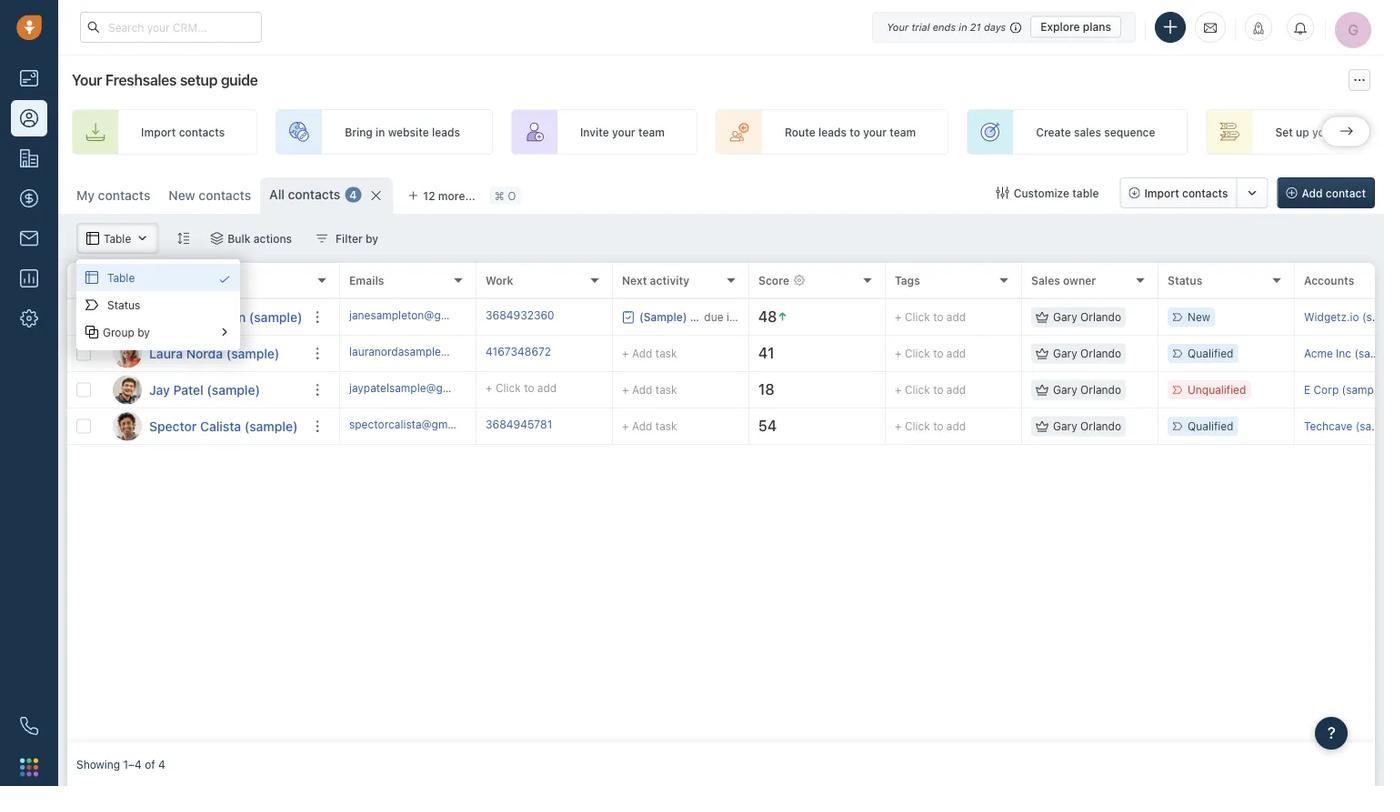 Task type: describe. For each thing, give the bounding box(es) containing it.
freshworks switcher image
[[20, 758, 38, 776]]

container_wx8msf4aqz5i3rn1 image for table
[[86, 271, 98, 284]]

group by menu item
[[76, 318, 240, 346]]

email image
[[1205, 20, 1218, 35]]

status
[[107, 298, 140, 311]]

container_wx8msf4aqz5i3rn1 image
[[218, 326, 231, 339]]

container_wx8msf4aqz5i3rn1 image for group by
[[86, 326, 98, 339]]

table
[[107, 271, 135, 284]]

by
[[138, 326, 150, 338]]

container_wx8msf4aqz5i3rn1 image up container_wx8msf4aqz5i3rn1 image
[[218, 273, 231, 286]]

Search your CRM... text field
[[80, 12, 262, 43]]

group by
[[103, 326, 150, 338]]

explore plans
[[1041, 20, 1112, 33]]

shade muted image
[[1007, 20, 1022, 34]]



Task type: vqa. For each thing, say whether or not it's contained in the screenshot.
By
yes



Task type: locate. For each thing, give the bounding box(es) containing it.
container_wx8msf4aqz5i3rn1 image for status
[[86, 298, 98, 311]]

explore plans link
[[1031, 16, 1122, 38]]

container_wx8msf4aqz5i3rn1 image
[[86, 271, 98, 284], [218, 273, 231, 286], [86, 298, 98, 311], [86, 326, 98, 339]]

menu containing table
[[76, 259, 240, 350]]

menu
[[76, 259, 240, 350]]

container_wx8msf4aqz5i3rn1 image left status
[[86, 298, 98, 311]]

container_wx8msf4aqz5i3rn1 image left table
[[86, 271, 98, 284]]

explore
[[1041, 20, 1081, 33]]

group
[[103, 326, 134, 338]]

phone image
[[11, 708, 47, 744]]

container_wx8msf4aqz5i3rn1 image inside the group by menu item
[[86, 326, 98, 339]]

plans
[[1084, 20, 1112, 33]]

container_wx8msf4aqz5i3rn1 image left group
[[86, 326, 98, 339]]



